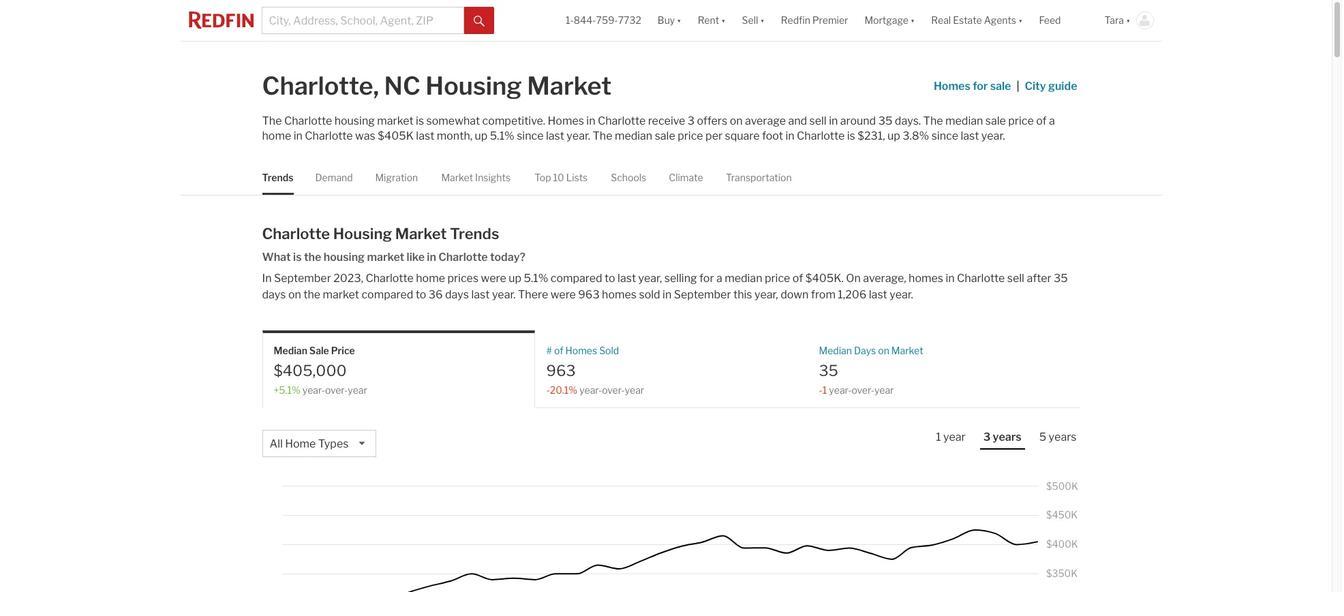 Task type: vqa. For each thing, say whether or not it's contained in the screenshot.
district
no



Task type: describe. For each thing, give the bounding box(es) containing it.
mortgage
[[865, 15, 909, 26]]

1 year
[[937, 431, 966, 444]]

today?
[[490, 251, 526, 264]]

year. down the homes for sale | city guide
[[982, 130, 1006, 143]]

0 vertical spatial price
[[1009, 115, 1035, 128]]

3 years button
[[981, 430, 1026, 450]]

sell inside the charlotte housing market is somewhat competitive. homes in charlotte receive 3 offers on average and sell in around 35 days. the median sale price of a home in charlotte was $405k last month, up 5.1% since last year. the median sale price per square foot in charlotte is $231, up 3.8% since last year.
[[810, 115, 827, 128]]

0 vertical spatial were
[[481, 272, 507, 285]]

market inside 'in september 2023, charlotte home prices were up 5.1% compared to last year, selling for a median price of $405k. on average, homes in charlotte sell after 35 days on the market compared to 36 days last year. there were 963 homes sold in september this year, down from 1,206 last year.'
[[323, 289, 359, 302]]

years for 3 years
[[993, 431, 1022, 444]]

feed
[[1040, 15, 1062, 26]]

home inside 'in september 2023, charlotte home prices were up 5.1% compared to last year, selling for a median price of $405k. on average, homes in charlotte sell after 35 days on the market compared to 36 days last year. there were 963 homes sold in september this year, down from 1,206 last year.'
[[416, 272, 445, 285]]

foot
[[763, 130, 784, 143]]

1-
[[566, 15, 574, 26]]

5 years
[[1040, 431, 1077, 444]]

average,
[[864, 272, 907, 285]]

1 horizontal spatial is
[[416, 115, 424, 128]]

1 horizontal spatial the
[[593, 130, 613, 143]]

median days on market 35 -1 year-over-year
[[819, 345, 924, 396]]

schools
[[611, 172, 647, 183]]

this
[[734, 289, 753, 302]]

0 vertical spatial compared
[[551, 272, 603, 285]]

963 inside # of homes sold 963 -20.1% year-over-year
[[547, 362, 576, 380]]

city guide link
[[1025, 78, 1081, 95]]

median sale price $405,000 +5.1% year-over-year
[[274, 345, 368, 396]]

rent ▾ button
[[690, 0, 734, 41]]

in right average,
[[946, 272, 955, 285]]

price
[[331, 345, 355, 357]]

rent ▾ button
[[698, 0, 726, 41]]

premier
[[813, 15, 849, 26]]

demand
[[315, 172, 353, 183]]

1 vertical spatial homes
[[602, 289, 637, 302]]

what is the housing market like in charlotte today?
[[262, 251, 526, 264]]

for inside 'in september 2023, charlotte home prices were up 5.1% compared to last year, selling for a median price of $405k. on average, homes in charlotte sell after 35 days on the market compared to 36 days last year. there were 963 homes sold in september this year, down from 1,206 last year.'
[[700, 272, 714, 285]]

mortgage ▾ button
[[865, 0, 916, 41]]

759-
[[597, 15, 618, 26]]

in right like
[[427, 251, 436, 264]]

2 horizontal spatial the
[[924, 115, 944, 128]]

market up like
[[395, 225, 447, 243]]

lists
[[567, 172, 588, 183]]

tara
[[1105, 15, 1125, 26]]

sell ▾ button
[[734, 0, 773, 41]]

1-844-759-7732 link
[[566, 15, 642, 26]]

on inside 'in september 2023, charlotte home prices were up 5.1% compared to last year, selling for a median price of $405k. on average, homes in charlotte sell after 35 days on the market compared to 36 days last year. there were 963 homes sold in september this year, down from 1,206 last year.'
[[288, 289, 301, 302]]

|
[[1017, 80, 1020, 93]]

year. down average,
[[890, 289, 914, 302]]

0 horizontal spatial the
[[262, 115, 282, 128]]

35 inside 'in september 2023, charlotte home prices were up 5.1% compared to last year, selling for a median price of $405k. on average, homes in charlotte sell after 35 days on the market compared to 36 days last year. there were 963 homes sold in september this year, down from 1,206 last year.'
[[1055, 272, 1069, 285]]

35 inside the median days on market 35 -1 year-over-year
[[819, 362, 839, 380]]

prices
[[448, 272, 479, 285]]

last down average,
[[869, 289, 888, 302]]

per
[[706, 130, 723, 143]]

charlotte down and
[[797, 130, 845, 143]]

1 horizontal spatial housing
[[426, 71, 522, 101]]

mortgage ▾
[[865, 15, 916, 26]]

square
[[725, 130, 760, 143]]

years for 5 years
[[1049, 431, 1077, 444]]

climate
[[669, 172, 704, 183]]

like
[[407, 251, 425, 264]]

homes inside the charlotte housing market is somewhat competitive. homes in charlotte receive 3 offers on average and sell in around 35 days. the median sale price of a home in charlotte was $405k last month, up 5.1% since last year. the median sale price per square foot in charlotte is $231, up 3.8% since last year.
[[548, 115, 584, 128]]

buy
[[658, 15, 675, 26]]

charlotte,
[[262, 71, 379, 101]]

somewhat
[[427, 115, 480, 128]]

1-844-759-7732
[[566, 15, 642, 26]]

agents
[[985, 15, 1017, 26]]

buy ▾ button
[[650, 0, 690, 41]]

1 vertical spatial housing
[[324, 251, 365, 264]]

insights
[[475, 172, 511, 183]]

1 inside button
[[937, 431, 942, 444]]

0 vertical spatial for
[[973, 80, 989, 93]]

0 vertical spatial homes
[[909, 272, 944, 285]]

sale
[[310, 345, 329, 357]]

home
[[285, 438, 316, 451]]

median for 35
[[819, 345, 853, 357]]

charlotte down what is the housing market like in charlotte today?
[[366, 272, 414, 285]]

2 vertical spatial sale
[[655, 130, 676, 143]]

1 vertical spatial compared
[[362, 289, 414, 302]]

charlotte left receive
[[598, 115, 646, 128]]

city
[[1025, 80, 1047, 93]]

estate
[[954, 15, 983, 26]]

all home types
[[270, 438, 349, 451]]

1 vertical spatial market
[[367, 251, 405, 264]]

▾ for sell ▾
[[761, 15, 765, 26]]

3 inside 3 years button
[[984, 431, 991, 444]]

0 vertical spatial trends
[[262, 172, 294, 183]]

on
[[847, 272, 861, 285]]

1 vertical spatial trends
[[450, 225, 500, 243]]

2 vertical spatial is
[[293, 251, 302, 264]]

real estate agents ▾ button
[[924, 0, 1032, 41]]

0 horizontal spatial to
[[416, 289, 427, 302]]

of inside # of homes sold 963 -20.1% year-over-year
[[554, 345, 564, 357]]

receive
[[648, 115, 686, 128]]

a inside the charlotte housing market is somewhat competitive. homes in charlotte receive 3 offers on average and sell in around 35 days. the median sale price of a home in charlotte was $405k last month, up 5.1% since last year. the median sale price per square foot in charlotte is $231, up 3.8% since last year.
[[1050, 115, 1056, 128]]

climate link
[[669, 160, 704, 195]]

over- for 35
[[852, 385, 875, 396]]

1 vertical spatial sale
[[986, 115, 1007, 128]]

charlotte up prices
[[439, 251, 488, 264]]

top 10 lists link
[[535, 160, 588, 195]]

homes for sale link
[[934, 65, 1012, 108]]

- for 35
[[819, 385, 823, 396]]

around
[[841, 115, 877, 128]]

844-
[[574, 15, 597, 26]]

0 vertical spatial homes
[[934, 80, 971, 93]]

2 days from the left
[[445, 289, 469, 302]]

sold
[[600, 345, 619, 357]]

2023,
[[334, 272, 364, 285]]

up inside 'in september 2023, charlotte home prices were up 5.1% compared to last year, selling for a median price of $405k. on average, homes in charlotte sell after 35 days on the market compared to 36 days last year. there were 963 homes sold in september this year, down from 1,206 last year.'
[[509, 272, 522, 285]]

all
[[270, 438, 283, 451]]

2 horizontal spatial up
[[888, 130, 901, 143]]

homes for sale | city guide
[[934, 80, 1078, 93]]

1 the from the top
[[304, 251, 322, 264]]

real estate agents ▾
[[932, 15, 1023, 26]]

market down 1-
[[527, 71, 612, 101]]

charlotte housing market trends
[[262, 225, 500, 243]]

offers
[[697, 115, 728, 128]]

price inside 'in september 2023, charlotte home prices were up 5.1% compared to last year, selling for a median price of $405k. on average, homes in charlotte sell after 35 days on the market compared to 36 days last year. there were 963 homes sold in september this year, down from 1,206 last year.'
[[765, 272, 791, 285]]

tara ▾
[[1105, 15, 1131, 26]]

+5.1%
[[274, 385, 301, 396]]

year inside the median days on market 35 -1 year-over-year
[[875, 385, 895, 396]]

in september 2023, charlotte home prices were up 5.1% compared to last year, selling for a median price of $405k. on average, homes in charlotte sell after 35 days on the market compared to 36 days last year. there were 963 homes sold in september this year, down from 1,206 last year.
[[262, 272, 1069, 302]]

36
[[429, 289, 443, 302]]

10
[[554, 172, 565, 183]]

homes inside # of homes sold 963 -20.1% year-over-year
[[566, 345, 598, 357]]



Task type: locate. For each thing, give the bounding box(es) containing it.
▾ right buy
[[677, 15, 682, 26]]

- inside the median days on market 35 -1 year-over-year
[[819, 385, 823, 396]]

▾ right the rent at top
[[722, 15, 726, 26]]

2 vertical spatial on
[[879, 345, 890, 357]]

1 horizontal spatial 5.1%
[[524, 272, 549, 285]]

for right selling
[[700, 272, 714, 285]]

on right days in the bottom right of the page
[[879, 345, 890, 357]]

years right 5
[[1049, 431, 1077, 444]]

in up lists
[[587, 115, 596, 128]]

1 horizontal spatial 1
[[937, 431, 942, 444]]

last up 10
[[546, 130, 565, 143]]

2 - from the left
[[819, 385, 823, 396]]

top
[[535, 172, 551, 183]]

redfin
[[782, 15, 811, 26]]

year
[[348, 385, 368, 396], [625, 385, 645, 396], [875, 385, 895, 396], [944, 431, 966, 444]]

were right there
[[551, 289, 576, 302]]

2 vertical spatial 35
[[819, 362, 839, 380]]

3 over- from the left
[[852, 385, 875, 396]]

0 horizontal spatial of
[[554, 345, 564, 357]]

market up $405k
[[377, 115, 414, 128]]

median up this
[[725, 272, 763, 285]]

up down today?
[[509, 272, 522, 285]]

3.8%
[[903, 130, 930, 143]]

median for $405,000
[[274, 345, 308, 357]]

year- inside median sale price $405,000 +5.1% year-over-year
[[303, 385, 325, 396]]

20.1%
[[550, 385, 578, 396]]

0 vertical spatial is
[[416, 115, 424, 128]]

1 horizontal spatial 35
[[879, 115, 893, 128]]

year.
[[567, 130, 591, 143], [982, 130, 1006, 143], [492, 289, 516, 302], [890, 289, 914, 302]]

7732
[[618, 15, 642, 26]]

0 horizontal spatial 3
[[688, 115, 695, 128]]

and
[[789, 115, 808, 128]]

housing inside the charlotte housing market is somewhat competitive. homes in charlotte receive 3 offers on average and sell in around 35 days. the median sale price of a home in charlotte was $405k last month, up 5.1% since last year. the median sale price per square foot in charlotte is $231, up 3.8% since last year.
[[335, 115, 375, 128]]

3 right 1 year
[[984, 431, 991, 444]]

year, right this
[[755, 289, 779, 302]]

charlotte up what
[[262, 225, 330, 243]]

up down days.
[[888, 130, 901, 143]]

a inside 'in september 2023, charlotte home prices were up 5.1% compared to last year, selling for a median price of $405k. on average, homes in charlotte sell after 35 days on the market compared to 36 days last year. there were 963 homes sold in september this year, down from 1,206 last year.'
[[717, 272, 723, 285]]

sell left the after in the right top of the page
[[1008, 272, 1025, 285]]

home up 36
[[416, 272, 445, 285]]

price down | in the top of the page
[[1009, 115, 1035, 128]]

year inside median sale price $405,000 +5.1% year-over-year
[[348, 385, 368, 396]]

0 horizontal spatial price
[[678, 130, 704, 143]]

0 horizontal spatial 35
[[819, 362, 839, 380]]

1 horizontal spatial over-
[[602, 385, 625, 396]]

1 vertical spatial were
[[551, 289, 576, 302]]

market
[[377, 115, 414, 128], [367, 251, 405, 264], [323, 289, 359, 302]]

1 days from the left
[[262, 289, 286, 302]]

homes
[[909, 272, 944, 285], [602, 289, 637, 302]]

0 vertical spatial of
[[1037, 115, 1047, 128]]

0 horizontal spatial 963
[[547, 362, 576, 380]]

market right days in the bottom right of the page
[[892, 345, 924, 357]]

last left 'month,'
[[416, 130, 435, 143]]

redfin premier
[[782, 15, 849, 26]]

rent
[[698, 15, 720, 26]]

0 horizontal spatial september
[[274, 272, 331, 285]]

migration
[[375, 172, 418, 183]]

days down prices
[[445, 289, 469, 302]]

days
[[855, 345, 877, 357]]

1 horizontal spatial price
[[765, 272, 791, 285]]

year-
[[303, 385, 325, 396], [580, 385, 602, 396], [830, 385, 852, 396]]

average
[[745, 115, 786, 128]]

0 vertical spatial sale
[[991, 80, 1012, 93]]

963
[[579, 289, 600, 302], [547, 362, 576, 380]]

the charlotte housing market is somewhat competitive. homes in charlotte receive 3 offers on average and sell in around 35 days. the median sale price of a home in charlotte was $405k last month, up 5.1% since last year. the median sale price per square foot in charlotte is $231, up 3.8% since last year.
[[262, 115, 1056, 143]]

median inside median sale price $405,000 +5.1% year-over-year
[[274, 345, 308, 357]]

year- for 35
[[830, 385, 852, 396]]

the right what
[[304, 251, 322, 264]]

1 vertical spatial price
[[678, 130, 704, 143]]

5.1% inside 'in september 2023, charlotte home prices were up 5.1% compared to last year, selling for a median price of $405k. on average, homes in charlotte sell after 35 days on the market compared to 36 days last year. there were 963 homes sold in september this year, down from 1,206 last year.'
[[524, 272, 549, 285]]

last down prices
[[472, 289, 490, 302]]

▾ for tara ▾
[[1127, 15, 1131, 26]]

2 ▾ from the left
[[722, 15, 726, 26]]

market down charlotte housing market trends
[[367, 251, 405, 264]]

real estate agents ▾ link
[[932, 0, 1023, 41]]

0 horizontal spatial 5.1%
[[490, 130, 515, 143]]

over- inside the median days on market 35 -1 year-over-year
[[852, 385, 875, 396]]

1 vertical spatial 35
[[1055, 272, 1069, 285]]

1 vertical spatial to
[[416, 289, 427, 302]]

2 vertical spatial market
[[323, 289, 359, 302]]

1 vertical spatial 5.1%
[[524, 272, 549, 285]]

3 year- from the left
[[830, 385, 852, 396]]

0 horizontal spatial median
[[615, 130, 653, 143]]

on up square
[[730, 115, 743, 128]]

there
[[518, 289, 549, 302]]

buy ▾
[[658, 15, 682, 26]]

1 vertical spatial homes
[[548, 115, 584, 128]]

0 horizontal spatial compared
[[362, 289, 414, 302]]

1 horizontal spatial up
[[509, 272, 522, 285]]

2 median from the left
[[819, 345, 853, 357]]

charlotte, nc housing market
[[262, 71, 612, 101]]

over- inside # of homes sold 963 -20.1% year-over-year
[[602, 385, 625, 396]]

years
[[993, 431, 1022, 444], [1049, 431, 1077, 444]]

0 horizontal spatial on
[[288, 289, 301, 302]]

is down around
[[848, 130, 856, 143]]

year, up sold
[[639, 272, 662, 285]]

types
[[318, 438, 349, 451]]

redfin premier button
[[773, 0, 857, 41]]

housing up what is the housing market like in charlotte today?
[[333, 225, 392, 243]]

# of homes sold 963 -20.1% year-over-year
[[547, 345, 645, 396]]

0 horizontal spatial home
[[262, 130, 291, 143]]

of inside the charlotte housing market is somewhat competitive. homes in charlotte receive 3 offers on average and sell in around 35 days. the median sale price of a home in charlotte was $405k last month, up 5.1% since last year. the median sale price per square foot in charlotte is $231, up 3.8% since last year.
[[1037, 115, 1047, 128]]

0 vertical spatial home
[[262, 130, 291, 143]]

median inside 'in september 2023, charlotte home prices were up 5.1% compared to last year, selling for a median price of $405k. on average, homes in charlotte sell after 35 days on the market compared to 36 days last year. there were 963 homes sold in september this year, down from 1,206 last year.'
[[725, 272, 763, 285]]

september down selling
[[674, 289, 732, 302]]

1 vertical spatial a
[[717, 272, 723, 285]]

1 horizontal spatial days
[[445, 289, 469, 302]]

market left insights
[[442, 172, 473, 183]]

1 horizontal spatial years
[[1049, 431, 1077, 444]]

years inside 5 years button
[[1049, 431, 1077, 444]]

homes right average,
[[909, 272, 944, 285]]

0 vertical spatial sell
[[810, 115, 827, 128]]

1 horizontal spatial year,
[[755, 289, 779, 302]]

in right sold
[[663, 289, 672, 302]]

year inside button
[[944, 431, 966, 444]]

2 since from the left
[[932, 130, 959, 143]]

last left selling
[[618, 272, 636, 285]]

year inside # of homes sold 963 -20.1% year-over-year
[[625, 385, 645, 396]]

housing up 2023, at the top left of the page
[[324, 251, 365, 264]]

1 horizontal spatial compared
[[551, 272, 603, 285]]

last
[[416, 130, 435, 143], [546, 130, 565, 143], [961, 130, 980, 143], [618, 272, 636, 285], [472, 289, 490, 302], [869, 289, 888, 302]]

1 vertical spatial year,
[[755, 289, 779, 302]]

were down today?
[[481, 272, 507, 285]]

963 right there
[[579, 289, 600, 302]]

1 since from the left
[[517, 130, 544, 143]]

selling
[[665, 272, 698, 285]]

homes left sold
[[602, 289, 637, 302]]

1 vertical spatial of
[[793, 272, 804, 285]]

in down charlotte,
[[294, 130, 303, 143]]

is left "somewhat"
[[416, 115, 424, 128]]

1 vertical spatial the
[[304, 289, 321, 302]]

0 vertical spatial year,
[[639, 272, 662, 285]]

median inside the median days on market 35 -1 year-over-year
[[819, 345, 853, 357]]

homes left sold
[[566, 345, 598, 357]]

1 ▾ from the left
[[677, 15, 682, 26]]

over- for 963
[[602, 385, 625, 396]]

year. left there
[[492, 289, 516, 302]]

the inside 'in september 2023, charlotte home prices were up 5.1% compared to last year, selling for a median price of $405k. on average, homes in charlotte sell after 35 days on the market compared to 36 days last year. there were 963 homes sold in september this year, down from 1,206 last year.'
[[304, 289, 321, 302]]

of right #
[[554, 345, 564, 357]]

1 horizontal spatial 963
[[579, 289, 600, 302]]

1 year button
[[933, 430, 970, 449]]

$405k.
[[806, 272, 844, 285]]

home
[[262, 130, 291, 143], [416, 272, 445, 285]]

market insights link
[[442, 160, 511, 195]]

0 horizontal spatial up
[[475, 130, 488, 143]]

0 vertical spatial median
[[946, 115, 984, 128]]

0 horizontal spatial year,
[[639, 272, 662, 285]]

month,
[[437, 130, 473, 143]]

0 vertical spatial 1
[[823, 385, 828, 396]]

0 horizontal spatial a
[[717, 272, 723, 285]]

2 horizontal spatial of
[[1037, 115, 1047, 128]]

guide
[[1049, 80, 1078, 93]]

3 years
[[984, 431, 1022, 444]]

real
[[932, 15, 952, 26]]

migration link
[[375, 160, 418, 195]]

1 inside the median days on market 35 -1 year-over-year
[[823, 385, 828, 396]]

in left around
[[829, 115, 838, 128]]

price left per
[[678, 130, 704, 143]]

a
[[1050, 115, 1056, 128], [717, 272, 723, 285]]

2 over- from the left
[[602, 385, 625, 396]]

since right the 3.8%
[[932, 130, 959, 143]]

0 horizontal spatial median
[[274, 345, 308, 357]]

- inside # of homes sold 963 -20.1% year-over-year
[[547, 385, 550, 396]]

963 inside 'in september 2023, charlotte home prices were up 5.1% compared to last year, selling for a median price of $405k. on average, homes in charlotte sell after 35 days on the market compared to 36 days last year. there were 963 homes sold in september this year, down from 1,206 last year.'
[[579, 289, 600, 302]]

demand link
[[315, 160, 353, 195]]

down
[[781, 289, 809, 302]]

trends link
[[262, 160, 294, 195]]

▾ right tara
[[1127, 15, 1131, 26]]

2 vertical spatial homes
[[566, 345, 598, 357]]

over- inside median sale price $405,000 +5.1% year-over-year
[[325, 385, 348, 396]]

trends left demand
[[262, 172, 294, 183]]

1 horizontal spatial home
[[416, 272, 445, 285]]

price
[[1009, 115, 1035, 128], [678, 130, 704, 143], [765, 272, 791, 285]]

1 years from the left
[[993, 431, 1022, 444]]

days down in
[[262, 289, 286, 302]]

2 vertical spatial of
[[554, 345, 564, 357]]

is right what
[[293, 251, 302, 264]]

1,206
[[838, 289, 867, 302]]

-
[[547, 385, 550, 396], [819, 385, 823, 396]]

on inside the charlotte housing market is somewhat competitive. homes in charlotte receive 3 offers on average and sell in around 35 days. the median sale price of a home in charlotte was $405k last month, up 5.1% since last year. the median sale price per square foot in charlotte is $231, up 3.8% since last year.
[[730, 115, 743, 128]]

last down homes for sale link
[[961, 130, 980, 143]]

1 vertical spatial is
[[848, 130, 856, 143]]

charlotte down charlotte,
[[284, 115, 332, 128]]

september down what
[[274, 272, 331, 285]]

3 inside the charlotte housing market is somewhat competitive. homes in charlotte receive 3 offers on average and sell in around 35 days. the median sale price of a home in charlotte was $405k last month, up 5.1% since last year. the median sale price per square foot in charlotte is $231, up 3.8% since last year.
[[688, 115, 695, 128]]

feed button
[[1032, 0, 1097, 41]]

1 horizontal spatial of
[[793, 272, 804, 285]]

2 horizontal spatial over-
[[852, 385, 875, 396]]

5.1% inside the charlotte housing market is somewhat competitive. homes in charlotte receive 3 offers on average and sell in around 35 days. the median sale price of a home in charlotte was $405k last month, up 5.1% since last year. the median sale price per square foot in charlotte is $231, up 3.8% since last year.
[[490, 130, 515, 143]]

1 horizontal spatial sell
[[1008, 272, 1025, 285]]

1 - from the left
[[547, 385, 550, 396]]

housing
[[426, 71, 522, 101], [333, 225, 392, 243]]

▾ for mortgage ▾
[[911, 15, 916, 26]]

2 horizontal spatial on
[[879, 345, 890, 357]]

homes left | in the top of the page
[[934, 80, 971, 93]]

median down homes for sale link
[[946, 115, 984, 128]]

mortgage ▾ button
[[857, 0, 924, 41]]

the up trends link
[[262, 115, 282, 128]]

market inside the median days on market 35 -1 year-over-year
[[892, 345, 924, 357]]

0 horizontal spatial over-
[[325, 385, 348, 396]]

for left | in the top of the page
[[973, 80, 989, 93]]

0 vertical spatial housing
[[335, 115, 375, 128]]

0 vertical spatial market
[[377, 115, 414, 128]]

is
[[416, 115, 424, 128], [848, 130, 856, 143], [293, 251, 302, 264]]

the up schools
[[593, 130, 613, 143]]

homes right competitive.
[[548, 115, 584, 128]]

1 vertical spatial 963
[[547, 362, 576, 380]]

the up sale
[[304, 289, 321, 302]]

3 ▾ from the left
[[761, 15, 765, 26]]

963 up 20.1%
[[547, 362, 576, 380]]

▾ for rent ▾
[[722, 15, 726, 26]]

years inside 3 years button
[[993, 431, 1022, 444]]

sold
[[639, 289, 661, 302]]

on inside the median days on market 35 -1 year-over-year
[[879, 345, 890, 357]]

a down city guide link
[[1050, 115, 1056, 128]]

2 vertical spatial median
[[725, 272, 763, 285]]

1 vertical spatial sell
[[1008, 272, 1025, 285]]

homes
[[934, 80, 971, 93], [548, 115, 584, 128], [566, 345, 598, 357]]

market inside the charlotte housing market is somewhat competitive. homes in charlotte receive 3 offers on average and sell in around 35 days. the median sale price of a home in charlotte was $405k last month, up 5.1% since last year. the median sale price per square foot in charlotte is $231, up 3.8% since last year.
[[377, 115, 414, 128]]

1 vertical spatial september
[[674, 289, 732, 302]]

trends
[[262, 172, 294, 183], [450, 225, 500, 243]]

0 horizontal spatial housing
[[333, 225, 392, 243]]

2 years from the left
[[1049, 431, 1077, 444]]

market down 2023, at the top left of the page
[[323, 289, 359, 302]]

3 left offers
[[688, 115, 695, 128]]

1 vertical spatial housing
[[333, 225, 392, 243]]

1 horizontal spatial were
[[551, 289, 576, 302]]

City, Address, School, Agent, ZIP search field
[[262, 7, 465, 34]]

submit search image
[[474, 16, 485, 26]]

1 horizontal spatial to
[[605, 272, 616, 285]]

year,
[[639, 272, 662, 285], [755, 289, 779, 302]]

median
[[274, 345, 308, 357], [819, 345, 853, 357]]

of inside 'in september 2023, charlotte home prices were up 5.1% compared to last year, selling for a median price of $405k. on average, homes in charlotte sell after 35 days on the market compared to 36 days last year. there were 963 homes sold in september this year, down from 1,206 last year.'
[[793, 272, 804, 285]]

2 the from the top
[[304, 289, 321, 302]]

sell inside 'in september 2023, charlotte home prices were up 5.1% compared to last year, selling for a median price of $405k. on average, homes in charlotte sell after 35 days on the market compared to 36 days last year. there were 963 homes sold in september this year, down from 1,206 last year.'
[[1008, 272, 1025, 285]]

over- down $405,000
[[325, 385, 348, 396]]

1 horizontal spatial for
[[973, 80, 989, 93]]

charlotte left was
[[305, 130, 353, 143]]

charlotte
[[284, 115, 332, 128], [598, 115, 646, 128], [305, 130, 353, 143], [797, 130, 845, 143], [262, 225, 330, 243], [439, 251, 488, 264], [366, 272, 414, 285], [958, 272, 1006, 285]]

what
[[262, 251, 291, 264]]

sell
[[742, 15, 759, 26]]

1 horizontal spatial since
[[932, 130, 959, 143]]

0 vertical spatial on
[[730, 115, 743, 128]]

over- down days in the bottom right of the page
[[852, 385, 875, 396]]

up right 'month,'
[[475, 130, 488, 143]]

- for 963
[[547, 385, 550, 396]]

since down competitive.
[[517, 130, 544, 143]]

35 inside the charlotte housing market is somewhat competitive. homes in charlotte receive 3 offers on average and sell in around 35 days. the median sale price of a home in charlotte was $405k last month, up 5.1% since last year. the median sale price per square foot in charlotte is $231, up 3.8% since last year.
[[879, 115, 893, 128]]

from
[[812, 289, 836, 302]]

year- inside # of homes sold 963 -20.1% year-over-year
[[580, 385, 602, 396]]

sell ▾ button
[[742, 0, 765, 41]]

5.1%
[[490, 130, 515, 143], [524, 272, 549, 285]]

trends up today?
[[450, 225, 500, 243]]

▾ for buy ▾
[[677, 15, 682, 26]]

of
[[1037, 115, 1047, 128], [793, 272, 804, 285], [554, 345, 564, 357]]

schools link
[[611, 160, 647, 195]]

0 vertical spatial 3
[[688, 115, 695, 128]]

5.1% down competitive.
[[490, 130, 515, 143]]

sale down the homes for sale | city guide
[[986, 115, 1007, 128]]

year- for 963
[[580, 385, 602, 396]]

buy ▾ button
[[658, 0, 682, 41]]

of up down
[[793, 272, 804, 285]]

nc
[[384, 71, 421, 101]]

2 horizontal spatial price
[[1009, 115, 1035, 128]]

1 horizontal spatial a
[[1050, 115, 1056, 128]]

1 over- from the left
[[325, 385, 348, 396]]

housing up was
[[335, 115, 375, 128]]

2 vertical spatial price
[[765, 272, 791, 285]]

$405k
[[378, 130, 414, 143]]

1 horizontal spatial homes
[[909, 272, 944, 285]]

a right selling
[[717, 272, 723, 285]]

charlotte left the after in the right top of the page
[[958, 272, 1006, 285]]

2 horizontal spatial year-
[[830, 385, 852, 396]]

0 vertical spatial housing
[[426, 71, 522, 101]]

housing
[[335, 115, 375, 128], [324, 251, 365, 264]]

in
[[587, 115, 596, 128], [829, 115, 838, 128], [294, 130, 303, 143], [786, 130, 795, 143], [427, 251, 436, 264], [946, 272, 955, 285], [663, 289, 672, 302]]

5 ▾ from the left
[[1019, 15, 1023, 26]]

home up trends link
[[262, 130, 291, 143]]

median up $405,000
[[274, 345, 308, 357]]

4 ▾ from the left
[[911, 15, 916, 26]]

sell right and
[[810, 115, 827, 128]]

0 vertical spatial to
[[605, 272, 616, 285]]

days
[[262, 289, 286, 302], [445, 289, 469, 302]]

sale down receive
[[655, 130, 676, 143]]

▾ right sell
[[761, 15, 765, 26]]

median left days in the bottom right of the page
[[819, 345, 853, 357]]

0 horizontal spatial for
[[700, 272, 714, 285]]

#
[[547, 345, 552, 357]]

2 horizontal spatial median
[[946, 115, 984, 128]]

0 vertical spatial 5.1%
[[490, 130, 515, 143]]

price up down
[[765, 272, 791, 285]]

on down what
[[288, 289, 301, 302]]

median down receive
[[615, 130, 653, 143]]

year. up lists
[[567, 130, 591, 143]]

0 vertical spatial 963
[[579, 289, 600, 302]]

0 horizontal spatial 1
[[823, 385, 828, 396]]

1 year- from the left
[[303, 385, 325, 396]]

$405,000
[[274, 362, 347, 380]]

1 median from the left
[[274, 345, 308, 357]]

year- inside the median days on market 35 -1 year-over-year
[[830, 385, 852, 396]]

in down and
[[786, 130, 795, 143]]

6 ▾ from the left
[[1127, 15, 1131, 26]]

$231,
[[858, 130, 886, 143]]

1 horizontal spatial september
[[674, 289, 732, 302]]

transportation
[[726, 172, 792, 183]]

2 year- from the left
[[580, 385, 602, 396]]

to
[[605, 272, 616, 285], [416, 289, 427, 302]]

0 vertical spatial 35
[[879, 115, 893, 128]]

years left 5
[[993, 431, 1022, 444]]

1 horizontal spatial on
[[730, 115, 743, 128]]

home inside the charlotte housing market is somewhat competitive. homes in charlotte receive 3 offers on average and sell in around 35 days. the median sale price of a home in charlotte was $405k last month, up 5.1% since last year. the median sale price per square foot in charlotte is $231, up 3.8% since last year.
[[262, 130, 291, 143]]

0 horizontal spatial years
[[993, 431, 1022, 444]]

5.1% up there
[[524, 272, 549, 285]]

competitive.
[[483, 115, 546, 128]]

the up the 3.8%
[[924, 115, 944, 128]]

0 vertical spatial a
[[1050, 115, 1056, 128]]

of down city
[[1037, 115, 1047, 128]]

1 vertical spatial on
[[288, 289, 301, 302]]



